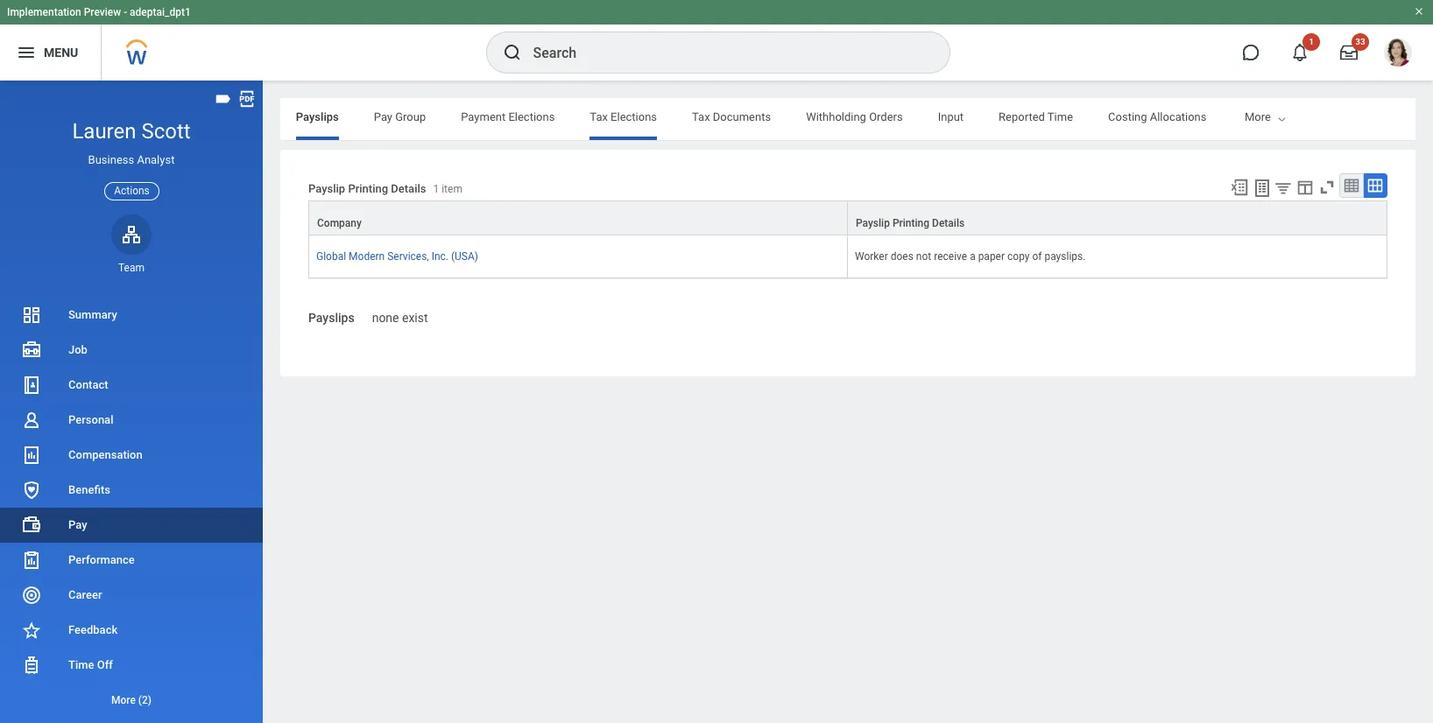 Task type: vqa. For each thing, say whether or not it's contained in the screenshot.
the bottommost 'Details'
yes



Task type: locate. For each thing, give the bounding box(es) containing it.
0 vertical spatial more
[[1245, 110, 1271, 124]]

payslip up worker
[[856, 217, 890, 230]]

pay group
[[374, 110, 426, 124]]

pay inside "tab list"
[[374, 110, 393, 124]]

feedback link
[[0, 613, 263, 648]]

0 vertical spatial printing
[[348, 183, 388, 196]]

0 horizontal spatial details
[[391, 183, 426, 196]]

pay image
[[21, 515, 42, 536]]

row containing company
[[308, 201, 1388, 237]]

1 horizontal spatial elections
[[611, 110, 657, 124]]

notifications large image
[[1291, 44, 1309, 61]]

actions
[[114, 184, 150, 197]]

0 vertical spatial 1
[[1309, 37, 1314, 46]]

(2)
[[138, 695, 152, 707]]

1 vertical spatial printing
[[893, 217, 930, 230]]

paper
[[978, 251, 1005, 263]]

1 vertical spatial pay
[[68, 519, 87, 532]]

worker does not receive a paper copy of payslips.
[[855, 251, 1086, 263]]

export to excel image
[[1230, 178, 1249, 197]]

payslips left none
[[308, 311, 355, 325]]

0 vertical spatial payslip
[[308, 183, 345, 196]]

time left off at the bottom left
[[68, 659, 94, 672]]

payslip for payslip printing details 1 item
[[308, 183, 345, 196]]

1 elections from the left
[[509, 110, 555, 124]]

1 horizontal spatial tax
[[692, 110, 710, 124]]

1 tax from the left
[[590, 110, 608, 124]]

payslips
[[296, 110, 339, 124], [308, 311, 355, 325]]

tag image
[[214, 89, 233, 109]]

row up worker
[[308, 201, 1388, 237]]

toolbar
[[1222, 173, 1388, 201]]

more (2) button
[[0, 683, 263, 718]]

printing
[[348, 183, 388, 196], [893, 217, 930, 230]]

list
[[0, 298, 263, 718]]

0 horizontal spatial elections
[[509, 110, 555, 124]]

0 vertical spatial details
[[391, 183, 426, 196]]

row
[[308, 201, 1388, 237], [308, 236, 1388, 279]]

details left item on the top of page
[[391, 183, 426, 196]]

elections for payment elections
[[509, 110, 555, 124]]

feedback
[[68, 624, 118, 637]]

details up receive
[[932, 217, 965, 230]]

payslips left pay group
[[296, 110, 339, 124]]

1 vertical spatial details
[[932, 217, 965, 230]]

0 horizontal spatial time
[[68, 659, 94, 672]]

tax
[[590, 110, 608, 124], [692, 110, 710, 124]]

0 horizontal spatial pay
[[68, 519, 87, 532]]

more (2) button
[[0, 690, 263, 711]]

orders
[[869, 110, 903, 124]]

1 vertical spatial 1
[[433, 183, 439, 196]]

actions button
[[104, 182, 159, 200]]

1 vertical spatial time
[[68, 659, 94, 672]]

a
[[970, 251, 976, 263]]

menu
[[44, 45, 78, 59]]

tax elections
[[590, 110, 657, 124]]

more (2)
[[111, 695, 152, 707]]

payslip inside popup button
[[856, 217, 890, 230]]

inbox large image
[[1341, 44, 1358, 61]]

details for payslip printing details
[[932, 217, 965, 230]]

1 horizontal spatial printing
[[893, 217, 930, 230]]

1 row from the top
[[308, 201, 1388, 237]]

time off link
[[0, 648, 263, 683]]

payslip printing details 1 item
[[308, 183, 463, 196]]

1 horizontal spatial 1
[[1309, 37, 1314, 46]]

performance
[[68, 554, 135, 567]]

implementation
[[7, 6, 81, 18]]

adeptai_dpt1
[[130, 6, 191, 18]]

career
[[68, 589, 102, 602]]

team
[[118, 262, 145, 274]]

more inside dropdown button
[[111, 695, 136, 707]]

2 row from the top
[[308, 236, 1388, 279]]

profile logan mcneil image
[[1384, 39, 1412, 70]]

preview
[[84, 6, 121, 18]]

lauren
[[72, 119, 136, 144]]

payslip printing details button
[[848, 202, 1387, 235]]

compensation image
[[21, 445, 42, 466]]

elections
[[509, 110, 555, 124], [611, 110, 657, 124]]

pay link
[[0, 508, 263, 543]]

printing up does
[[893, 217, 930, 230]]

time off
[[68, 659, 113, 672]]

job image
[[21, 340, 42, 361]]

1
[[1309, 37, 1314, 46], [433, 183, 439, 196]]

2 elections from the left
[[611, 110, 657, 124]]

personal
[[68, 414, 113, 427]]

1 vertical spatial payslips
[[308, 311, 355, 325]]

0 horizontal spatial tax
[[590, 110, 608, 124]]

payslips for pay group
[[296, 110, 339, 124]]

tax documents
[[692, 110, 771, 124]]

payslip up company
[[308, 183, 345, 196]]

pay down benefits
[[68, 519, 87, 532]]

withholding orders
[[806, 110, 903, 124]]

1 right the notifications large icon at top right
[[1309, 37, 1314, 46]]

company button
[[309, 202, 847, 235]]

more up export to worksheets image
[[1245, 110, 1271, 124]]

career image
[[21, 585, 42, 606]]

pay inside pay link
[[68, 519, 87, 532]]

payslip
[[308, 183, 345, 196], [856, 217, 890, 230]]

1 horizontal spatial payslip
[[856, 217, 890, 230]]

1 left item on the top of page
[[433, 183, 439, 196]]

0 vertical spatial payslips
[[296, 110, 339, 124]]

details inside popup button
[[932, 217, 965, 230]]

exist
[[402, 311, 428, 325]]

0 horizontal spatial printing
[[348, 183, 388, 196]]

printing inside popup button
[[893, 217, 930, 230]]

none
[[372, 311, 399, 325]]

pay
[[374, 110, 393, 124], [68, 519, 87, 532]]

time
[[1048, 110, 1073, 124], [68, 659, 94, 672]]

documents
[[713, 110, 771, 124]]

time right the 'reported'
[[1048, 110, 1073, 124]]

contact link
[[0, 368, 263, 403]]

more
[[1245, 110, 1271, 124], [111, 695, 136, 707]]

1 horizontal spatial time
[[1048, 110, 1073, 124]]

job link
[[0, 333, 263, 368]]

row down payslip printing details
[[308, 236, 1388, 279]]

pay left group
[[374, 110, 393, 124]]

0 horizontal spatial 1
[[433, 183, 439, 196]]

1 horizontal spatial details
[[932, 217, 965, 230]]

0 horizontal spatial more
[[111, 695, 136, 707]]

business analyst
[[88, 153, 175, 167]]

0 vertical spatial pay
[[374, 110, 393, 124]]

receive
[[934, 251, 967, 263]]

1 vertical spatial payslip
[[856, 217, 890, 230]]

payslips element
[[372, 301, 428, 327]]

benefits
[[68, 484, 110, 497]]

1 horizontal spatial pay
[[374, 110, 393, 124]]

1 horizontal spatial more
[[1245, 110, 1271, 124]]

0 vertical spatial time
[[1048, 110, 1073, 124]]

tab list
[[0, 98, 1207, 140]]

more left (2)
[[111, 695, 136, 707]]

details
[[391, 183, 426, 196], [932, 217, 965, 230]]

tax for tax elections
[[590, 110, 608, 124]]

item
[[442, 183, 463, 196]]

team lauren scott element
[[111, 261, 152, 275]]

payslips.
[[1045, 251, 1086, 263]]

2 tax from the left
[[692, 110, 710, 124]]

select to filter grid data image
[[1274, 179, 1293, 197]]

contact image
[[21, 375, 42, 396]]

1 vertical spatial more
[[111, 695, 136, 707]]

printing up company
[[348, 183, 388, 196]]

33
[[1356, 37, 1366, 46]]

0 horizontal spatial payslip
[[308, 183, 345, 196]]

personal link
[[0, 403, 263, 438]]

benefits link
[[0, 473, 263, 508]]

modern
[[349, 251, 385, 263]]

pay for pay group
[[374, 110, 393, 124]]

global
[[316, 251, 346, 263]]

performance image
[[21, 550, 42, 571]]

expand table image
[[1367, 177, 1384, 195]]

payslips for none exist
[[308, 311, 355, 325]]



Task type: describe. For each thing, give the bounding box(es) containing it.
1 button
[[1281, 33, 1320, 72]]

view team image
[[121, 224, 142, 245]]

feedback image
[[21, 620, 42, 641]]

33 button
[[1330, 33, 1369, 72]]

pay for pay
[[68, 519, 87, 532]]

close environment banner image
[[1414, 6, 1425, 17]]

Search Workday  search field
[[533, 33, 913, 72]]

compensation
[[68, 449, 143, 462]]

navigation pane region
[[0, 81, 263, 724]]

company column header
[[308, 201, 848, 237]]

off
[[97, 659, 113, 672]]

payslip printing details
[[856, 217, 965, 230]]

summary link
[[0, 298, 263, 333]]

summary image
[[21, 305, 42, 326]]

of
[[1032, 251, 1042, 263]]

time off image
[[21, 655, 42, 676]]

withholding
[[806, 110, 866, 124]]

more for more
[[1245, 110, 1271, 124]]

costing
[[1108, 110, 1147, 124]]

not
[[916, 251, 932, 263]]

export to worksheets image
[[1252, 178, 1273, 199]]

tab list containing payslips
[[0, 98, 1207, 140]]

fullscreen image
[[1318, 178, 1337, 197]]

menu banner
[[0, 0, 1433, 81]]

copy
[[1008, 251, 1030, 263]]

menu button
[[0, 25, 101, 81]]

inc.
[[432, 251, 449, 263]]

justify image
[[16, 42, 37, 63]]

view printable version (pdf) image
[[237, 89, 257, 109]]

-
[[124, 6, 127, 18]]

details for payslip printing details 1 item
[[391, 183, 426, 196]]

group
[[395, 110, 426, 124]]

worker
[[855, 251, 888, 263]]

services,
[[387, 251, 429, 263]]

(usa)
[[451, 251, 478, 263]]

contact
[[68, 378, 108, 392]]

tax for tax documents
[[692, 110, 710, 124]]

time inside navigation pane "region"
[[68, 659, 94, 672]]

global modern services, inc. (usa) link
[[316, 247, 478, 263]]

input
[[938, 110, 964, 124]]

benefits image
[[21, 480, 42, 501]]

lauren scott
[[72, 119, 191, 144]]

scott
[[141, 119, 191, 144]]

costing allocations
[[1108, 110, 1207, 124]]

company
[[317, 217, 362, 230]]

row containing global modern services, inc. (usa)
[[308, 236, 1388, 279]]

business
[[88, 153, 134, 167]]

personal image
[[21, 410, 42, 431]]

1 inside the payslip printing details 1 item
[[433, 183, 439, 196]]

click to view/edit grid preferences image
[[1296, 178, 1315, 197]]

list containing summary
[[0, 298, 263, 718]]

reported time
[[999, 110, 1073, 124]]

does
[[891, 251, 914, 263]]

search image
[[502, 42, 523, 63]]

printing for payslip printing details 1 item
[[348, 183, 388, 196]]

payslip for payslip printing details
[[856, 217, 890, 230]]

payment elections
[[461, 110, 555, 124]]

table image
[[1343, 177, 1361, 195]]

more for more (2)
[[111, 695, 136, 707]]

summary
[[68, 308, 117, 322]]

elections for tax elections
[[611, 110, 657, 124]]

none exist
[[372, 311, 428, 325]]

team link
[[111, 214, 152, 275]]

performance link
[[0, 543, 263, 578]]

payment
[[461, 110, 506, 124]]

job
[[68, 343, 88, 357]]

implementation preview -   adeptai_dpt1
[[7, 6, 191, 18]]

reported
[[999, 110, 1045, 124]]

global modern services, inc. (usa)
[[316, 251, 478, 263]]

analyst
[[137, 153, 175, 167]]

allocations
[[1150, 110, 1207, 124]]

printing for payslip printing details
[[893, 217, 930, 230]]

career link
[[0, 578, 263, 613]]

compensation link
[[0, 438, 263, 473]]

1 inside button
[[1309, 37, 1314, 46]]



